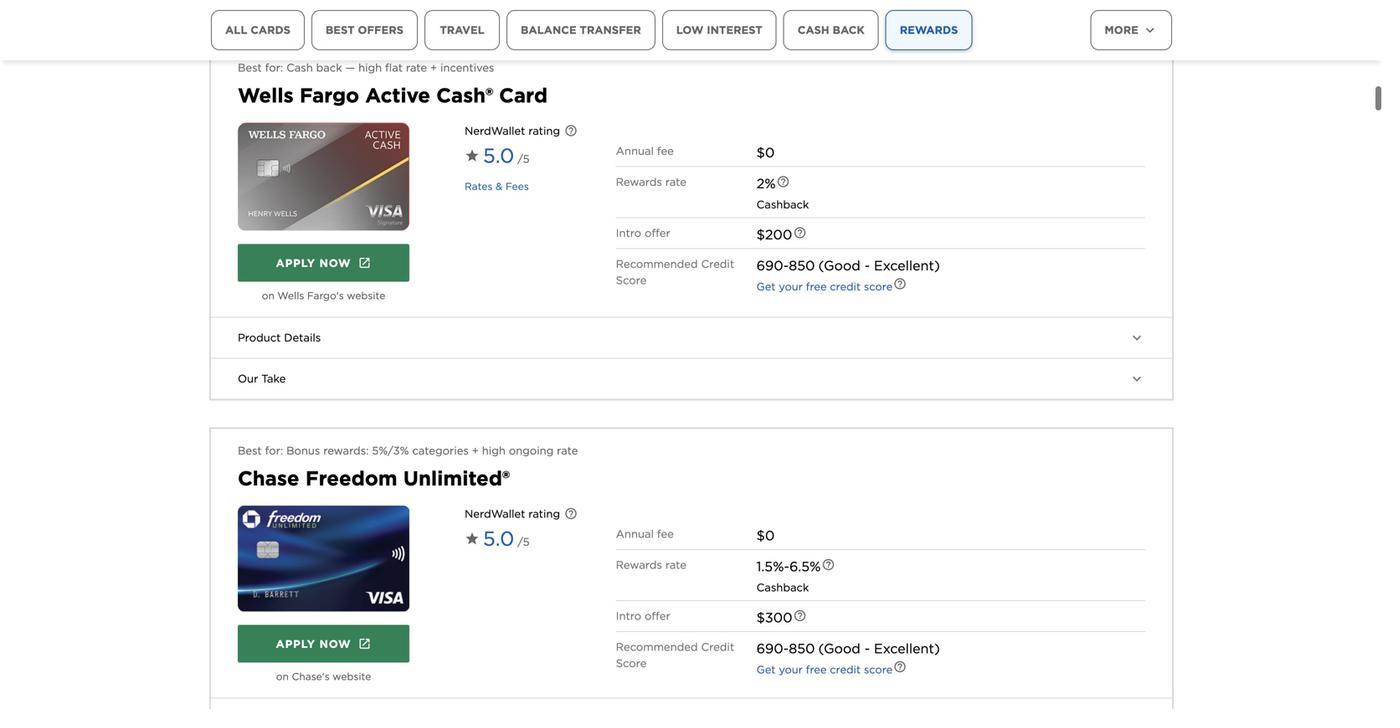 Task type: describe. For each thing, give the bounding box(es) containing it.
apply now for fargo
[[276, 257, 351, 270]]

for: for chase
[[265, 444, 283, 457]]

our take
[[238, 372, 286, 385]]

low
[[677, 23, 704, 36]]

cash®
[[436, 83, 493, 108]]

1 how are nerdwallet's ratings determined? image from the top
[[564, 124, 578, 137]]

fees
[[506, 181, 529, 193]]

offers
[[358, 23, 404, 36]]

get for wells fargo active cash® card
[[757, 280, 776, 293]]

2 how are nerdwallet's ratings determined? image from the top
[[564, 507, 578, 521]]

cash back
[[798, 23, 865, 36]]

get your free credit score for chase freedom unlimited®
[[757, 663, 893, 676]]

product
[[238, 331, 281, 344]]

low interest link
[[662, 10, 777, 50]]

balance transfer link
[[507, 10, 656, 50]]

all
[[225, 23, 247, 36]]

all cards link
[[211, 10, 305, 50]]

1.5%-
[[757, 559, 790, 575]]

now for freedom
[[320, 638, 351, 651]]

more information about recommended credit score image for chase freedom unlimited®
[[894, 660, 907, 674]]

more information about recommended credit score image for wells fargo active cash® card
[[894, 277, 907, 291]]

rewards rate for wells fargo active cash® card
[[616, 175, 687, 188]]

0 vertical spatial wells
[[238, 83, 294, 108]]

0 vertical spatial high
[[359, 61, 382, 74]]

balance transfer
[[521, 23, 641, 36]]

1 vertical spatial website
[[333, 671, 371, 683]]

ongoing
[[509, 444, 554, 457]]

$0 for wells fargo active cash® card
[[757, 144, 775, 161]]

best offers
[[326, 23, 404, 36]]

on chase's website
[[276, 671, 371, 683]]

product offers quick filters tab list
[[211, 10, 1034, 97]]

recommended credit score for chase freedom unlimited®
[[616, 641, 735, 670]]

rates
[[465, 181, 493, 193]]

product details button
[[211, 318, 1173, 358]]

best for wells
[[238, 61, 262, 74]]

(good for chase freedom unlimited®
[[819, 641, 861, 657]]

690 for wells fargo active cash® card
[[757, 257, 784, 274]]

(good for wells fargo active cash® card
[[819, 257, 861, 274]]

offer for wells fargo active cash® card
[[645, 226, 671, 239]]

1 nerdwallet rating from the top
[[465, 124, 560, 137]]

wells fargo active cash® card link
[[238, 83, 548, 108]]

apply now link for fargo
[[238, 244, 410, 282]]

0 vertical spatial website
[[347, 290, 386, 302]]

credit for chase freedom unlimited®
[[830, 663, 861, 676]]

intro for wells fargo active cash® card
[[616, 226, 642, 239]]

balance
[[521, 23, 577, 36]]

score for wells fargo active cash® card
[[616, 274, 647, 287]]

categories
[[412, 444, 469, 457]]

flat
[[385, 61, 403, 74]]

apply for wells
[[276, 257, 316, 270]]

chase freedom unlimited® card image image
[[238, 506, 410, 612]]

credit for wells fargo active cash® card
[[701, 257, 735, 270]]

our take button
[[211, 359, 1173, 399]]

rewards for wells fargo active cash® card
[[616, 175, 662, 188]]

details
[[284, 331, 321, 344]]

5.0 /5 for 1st how are nerdwallet's ratings determined? image from the bottom
[[483, 527, 530, 551]]

nerdwallet for 1st how are nerdwallet's ratings determined? image from the bottom
[[465, 508, 525, 521]]

$200
[[757, 226, 793, 243]]

6.5%
[[790, 559, 821, 575]]

more button
[[1091, 10, 1173, 50]]

get your free credit score for wells fargo active cash® card
[[757, 280, 893, 293]]

rates & fees
[[465, 181, 529, 193]]

690 for chase freedom unlimited®
[[757, 641, 784, 657]]

best for: bonus rewards: 5%/3% categories + high ongoing rate
[[238, 444, 578, 457]]

rating for 1st how are nerdwallet's ratings determined? image from the bottom
[[529, 508, 560, 521]]

incentives
[[441, 61, 494, 74]]

best offers link
[[311, 10, 418, 50]]

wells fargo active cash® card
[[238, 83, 548, 108]]

best inside product offers quick filters tab list
[[326, 23, 355, 36]]

recommended for chase freedom unlimited®
[[616, 641, 698, 654]]

unlimited®
[[404, 467, 510, 491]]

get your free credit score link for chase freedom unlimited®
[[757, 663, 893, 676]]

credit for wells fargo active cash® card
[[830, 280, 861, 293]]

your for chase freedom unlimited®
[[779, 663, 803, 676]]

best for: cash back — high flat rate + incentives
[[238, 61, 494, 74]]

rates & fees link
[[465, 181, 529, 193]]

cash inside product offers quick filters tab list
[[798, 23, 830, 36]]

annual for chase freedom unlimited®
[[616, 528, 654, 541]]

cards
[[251, 23, 291, 36]]

our
[[238, 372, 258, 385]]

free for wells fargo active cash® card
[[806, 280, 827, 293]]

1 vertical spatial wells
[[278, 290, 304, 302]]

cashback for wells fargo active cash® card
[[757, 198, 809, 211]]

5.0 /5 for first how are nerdwallet's ratings determined? image from the top of the page
[[483, 144, 530, 168]]

1 vertical spatial high
[[482, 444, 506, 457]]

product details
[[238, 331, 321, 344]]

free for chase freedom unlimited®
[[806, 663, 827, 676]]

low interest
[[677, 23, 763, 36]]

intro for chase freedom unlimited®
[[616, 610, 642, 623]]

annual for wells fargo active cash® card
[[616, 144, 654, 157]]



Task type: vqa. For each thing, say whether or not it's contained in the screenshot.
and
no



Task type: locate. For each thing, give the bounding box(es) containing it.
now up on chase's website
[[320, 638, 351, 651]]

690 - 850 (good - excellent) down $200
[[757, 257, 940, 274]]

chase freedom unlimited®
[[238, 467, 510, 491]]

1 vertical spatial 690 - 850 (good - excellent)
[[757, 641, 940, 657]]

cashback down 1.5%-6.5%
[[757, 581, 809, 594]]

intro offer details image right $200
[[793, 226, 807, 239]]

rewards
[[900, 23, 958, 36], [616, 175, 662, 188], [616, 559, 662, 572]]

best for chase
[[238, 444, 262, 457]]

2 fee from the top
[[657, 528, 674, 541]]

1 vertical spatial rewards
[[616, 175, 662, 188]]

1 get from the top
[[757, 280, 776, 293]]

5.0 /5 up "&"
[[483, 144, 530, 168]]

2 recommended credit score from the top
[[616, 641, 735, 670]]

intro offer
[[616, 226, 671, 239], [616, 610, 671, 623]]

2 intro offer from the top
[[616, 610, 671, 623]]

0 vertical spatial on
[[262, 290, 275, 302]]

1 vertical spatial now
[[320, 638, 351, 651]]

690 down $200
[[757, 257, 784, 274]]

apply now
[[276, 257, 351, 270], [276, 638, 351, 651]]

offer for chase freedom unlimited®
[[645, 610, 671, 623]]

2%
[[757, 175, 776, 192]]

on left chase's
[[276, 671, 289, 683]]

annual fee for chase freedom unlimited®
[[616, 528, 674, 541]]

more
[[1105, 23, 1139, 36]]

1 vertical spatial 5.0 /5
[[483, 527, 530, 551]]

2 rewards rate from the top
[[616, 559, 687, 572]]

1 vertical spatial get your free credit score link
[[757, 663, 893, 676]]

2 apply now link from the top
[[238, 625, 410, 663]]

offer
[[645, 226, 671, 239], [645, 610, 671, 623]]

2 annual from the top
[[616, 528, 654, 541]]

0 vertical spatial best
[[326, 23, 355, 36]]

1 vertical spatial nerdwallet rating
[[465, 508, 560, 521]]

1 vertical spatial +
[[472, 444, 479, 457]]

0 horizontal spatial high
[[359, 61, 382, 74]]

intro offer details image
[[793, 226, 807, 239], [794, 609, 807, 623]]

0 vertical spatial /5
[[518, 152, 530, 165]]

intro offer for chase freedom unlimited®
[[616, 610, 671, 623]]

0 vertical spatial (good
[[819, 257, 861, 274]]

$0 for chase freedom unlimited®
[[757, 528, 775, 544]]

back
[[316, 61, 342, 74]]

1 get your free credit score from the top
[[757, 280, 893, 293]]

best up '—'
[[326, 23, 355, 36]]

wells left fargo's
[[278, 290, 304, 302]]

0 vertical spatial credit
[[830, 280, 861, 293]]

1 intro offer from the top
[[616, 226, 671, 239]]

cash left back
[[287, 61, 313, 74]]

1 vertical spatial intro
[[616, 610, 642, 623]]

1 vertical spatial recommended credit score
[[616, 641, 735, 670]]

0 vertical spatial free
[[806, 280, 827, 293]]

wells fargo active cash® card card image image
[[238, 123, 410, 231]]

2 score from the top
[[616, 657, 647, 670]]

0 horizontal spatial on
[[262, 290, 275, 302]]

0 vertical spatial 850
[[789, 257, 815, 274]]

website right chase's
[[333, 671, 371, 683]]

recommended
[[616, 257, 698, 270], [616, 641, 698, 654]]

1 recommended from the top
[[616, 257, 698, 270]]

2 850 from the top
[[789, 641, 815, 657]]

apply now link up on chase's website
[[238, 625, 410, 663]]

0 vertical spatial now
[[320, 257, 351, 270]]

score
[[616, 274, 647, 287], [616, 657, 647, 670]]

cashback for chase freedom unlimited®
[[757, 581, 809, 594]]

1 vertical spatial apply now link
[[238, 625, 410, 663]]

1 offer from the top
[[645, 226, 671, 239]]

how are nerdwallet's ratings determined? image
[[564, 124, 578, 137], [564, 507, 578, 521]]

apply now up chase's
[[276, 638, 351, 651]]

your for wells fargo active cash® card
[[779, 280, 803, 293]]

1 credit from the top
[[830, 280, 861, 293]]

1 free from the top
[[806, 280, 827, 293]]

2 apply now from the top
[[276, 638, 351, 651]]

1 rewards rate from the top
[[616, 175, 687, 188]]

score for wells fargo active cash® card
[[864, 280, 893, 293]]

1 horizontal spatial cash
[[798, 23, 830, 36]]

nerdwallet down "unlimited®"
[[465, 508, 525, 521]]

1 690 from the top
[[757, 257, 784, 274]]

reward rate details image
[[777, 175, 790, 188]]

best down all cards link
[[238, 61, 262, 74]]

card
[[499, 83, 548, 108]]

credit
[[830, 280, 861, 293], [830, 663, 861, 676]]

take
[[262, 372, 286, 385]]

cash left the 'back'
[[798, 23, 830, 36]]

0 horizontal spatial cash
[[287, 61, 313, 74]]

1 vertical spatial fee
[[657, 528, 674, 541]]

1 for: from the top
[[265, 61, 283, 74]]

1 vertical spatial apply now
[[276, 638, 351, 651]]

intro offer details image for chase freedom unlimited®
[[794, 609, 807, 623]]

your down $300
[[779, 663, 803, 676]]

get your free credit score link down $300
[[757, 663, 893, 676]]

more information about recommended credit score image
[[894, 277, 907, 291], [894, 660, 907, 674]]

1 vertical spatial more information about recommended credit score image
[[894, 660, 907, 674]]

rating down card
[[529, 124, 560, 137]]

690 - 850 (good - excellent) for wells fargo active cash® card
[[757, 257, 940, 274]]

rewards link
[[886, 10, 973, 50]]

1 vertical spatial apply
[[276, 638, 316, 651]]

fargo's
[[307, 290, 344, 302]]

nerdwallet rating down card
[[465, 124, 560, 137]]

1 apply now from the top
[[276, 257, 351, 270]]

0 vertical spatial recommended
[[616, 257, 698, 270]]

now up fargo's
[[320, 257, 351, 270]]

1 (good from the top
[[819, 257, 861, 274]]

reward rate details image
[[822, 558, 835, 572]]

get your free credit score link for wells fargo active cash® card
[[757, 280, 893, 293]]

5.0 /5 down "unlimited®"
[[483, 527, 530, 551]]

rating down ongoing
[[529, 508, 560, 521]]

2 vertical spatial best
[[238, 444, 262, 457]]

0 vertical spatial get your free credit score link
[[757, 280, 893, 293]]

1 $0 from the top
[[757, 144, 775, 161]]

850 down $200
[[789, 257, 815, 274]]

get down $200
[[757, 280, 776, 293]]

1 vertical spatial nerdwallet
[[465, 508, 525, 521]]

2 recommended from the top
[[616, 641, 698, 654]]

1 recommended credit score from the top
[[616, 257, 735, 287]]

on wells fargo's website
[[262, 290, 386, 302]]

0 vertical spatial intro offer details image
[[793, 226, 807, 239]]

1 horizontal spatial high
[[482, 444, 506, 457]]

website
[[347, 290, 386, 302], [333, 671, 371, 683]]

score for chase freedom unlimited®
[[616, 657, 647, 670]]

freedom
[[306, 467, 398, 491]]

850 for chase freedom unlimited®
[[789, 641, 815, 657]]

2 (good from the top
[[819, 641, 861, 657]]

1 vertical spatial free
[[806, 663, 827, 676]]

1 vertical spatial /5
[[518, 536, 530, 549]]

get
[[757, 280, 776, 293], [757, 663, 776, 676]]

0 vertical spatial apply now
[[276, 257, 351, 270]]

fee for wells fargo active cash® card
[[657, 144, 674, 157]]

credit for chase freedom unlimited®
[[701, 641, 735, 654]]

—
[[345, 61, 355, 74]]

2 free from the top
[[806, 663, 827, 676]]

1 vertical spatial best
[[238, 61, 262, 74]]

back
[[833, 23, 865, 36]]

0 vertical spatial your
[[779, 280, 803, 293]]

high left ongoing
[[482, 444, 506, 457]]

apply now for freedom
[[276, 638, 351, 651]]

0 vertical spatial 5.0 /5
[[483, 144, 530, 168]]

1 vertical spatial rewards rate
[[616, 559, 687, 572]]

get down $300
[[757, 663, 776, 676]]

apply now link up on wells fargo's website
[[238, 244, 410, 282]]

850 for wells fargo active cash® card
[[789, 257, 815, 274]]

for: down cards
[[265, 61, 283, 74]]

&
[[496, 181, 503, 193]]

nerdwallet for first how are nerdwallet's ratings determined? image from the top of the page
[[465, 124, 525, 137]]

+ left incentives
[[430, 61, 437, 74]]

rate
[[406, 61, 427, 74], [666, 175, 687, 188], [557, 444, 578, 457], [666, 559, 687, 572]]

/5 for 1st how are nerdwallet's ratings determined? image from the bottom
[[518, 536, 530, 549]]

1 apply from the top
[[276, 257, 316, 270]]

1 vertical spatial cash
[[287, 61, 313, 74]]

1 credit from the top
[[701, 257, 735, 270]]

excellent) for chase freedom unlimited®
[[874, 641, 940, 657]]

2 690 - 850 (good - excellent) from the top
[[757, 641, 940, 657]]

1 850 from the top
[[789, 257, 815, 274]]

on for chase
[[276, 671, 289, 683]]

1 vertical spatial 690
[[757, 641, 784, 657]]

2 rating from the top
[[529, 508, 560, 521]]

0 vertical spatial credit
[[701, 257, 735, 270]]

2 offer from the top
[[645, 610, 671, 623]]

2 get from the top
[[757, 663, 776, 676]]

2 nerdwallet from the top
[[465, 508, 525, 521]]

apply now link for freedom
[[238, 625, 410, 663]]

2 score from the top
[[864, 663, 893, 676]]

nerdwallet down card
[[465, 124, 525, 137]]

$300
[[757, 610, 793, 626]]

annual fee for wells fargo active cash® card
[[616, 144, 674, 157]]

2 5.0 from the top
[[483, 527, 514, 551]]

0 vertical spatial annual
[[616, 144, 654, 157]]

0 vertical spatial intro offer
[[616, 226, 671, 239]]

1 nerdwallet from the top
[[465, 124, 525, 137]]

1 vertical spatial 5.0
[[483, 527, 514, 551]]

0 vertical spatial cash
[[798, 23, 830, 36]]

1 score from the top
[[864, 280, 893, 293]]

fee for chase freedom unlimited®
[[657, 528, 674, 541]]

1 /5 from the top
[[518, 152, 530, 165]]

2 intro offer details image from the top
[[794, 609, 807, 623]]

1 vertical spatial get
[[757, 663, 776, 676]]

690 down $300
[[757, 641, 784, 657]]

1 vertical spatial on
[[276, 671, 289, 683]]

credit
[[701, 257, 735, 270], [701, 641, 735, 654]]

get your free credit score down $300
[[757, 663, 893, 676]]

fargo
[[300, 83, 359, 108]]

0 vertical spatial intro
[[616, 226, 642, 239]]

transfer
[[580, 23, 641, 36]]

1 score from the top
[[616, 274, 647, 287]]

0 vertical spatial rewards
[[900, 23, 958, 36]]

rewards for chase freedom unlimited®
[[616, 559, 662, 572]]

wells left fargo
[[238, 83, 294, 108]]

nerdwallet rating down ongoing
[[465, 508, 560, 521]]

1 vertical spatial credit
[[830, 663, 861, 676]]

$0
[[757, 144, 775, 161], [757, 528, 775, 544]]

(good
[[819, 257, 861, 274], [819, 641, 861, 657]]

2 690 from the top
[[757, 641, 784, 657]]

1 vertical spatial $0
[[757, 528, 775, 544]]

intro offer for wells fargo active cash® card
[[616, 226, 671, 239]]

nerdwallet
[[465, 124, 525, 137], [465, 508, 525, 521]]

1 vertical spatial rating
[[529, 508, 560, 521]]

chase freedom unlimited® link
[[238, 467, 510, 491]]

2 nerdwallet rating from the top
[[465, 508, 560, 521]]

2 cashback from the top
[[757, 581, 809, 594]]

0 vertical spatial more information about recommended credit score image
[[894, 277, 907, 291]]

690 - 850 (good - excellent) for chase freedom unlimited®
[[757, 641, 940, 657]]

850 down $300
[[789, 641, 815, 657]]

1 vertical spatial your
[[779, 663, 803, 676]]

0 vertical spatial recommended credit score
[[616, 257, 735, 287]]

excellent) for wells fargo active cash® card
[[874, 257, 940, 274]]

690 - 850 (good - excellent) down $300
[[757, 641, 940, 657]]

chase
[[238, 467, 300, 491]]

high right '—'
[[359, 61, 382, 74]]

annual fee
[[616, 144, 674, 157], [616, 528, 674, 541]]

0 vertical spatial 5.0
[[483, 144, 514, 168]]

travel link
[[425, 10, 500, 50]]

0 vertical spatial annual fee
[[616, 144, 674, 157]]

1 fee from the top
[[657, 144, 674, 157]]

0 vertical spatial apply now link
[[238, 244, 410, 282]]

2 5.0 /5 from the top
[[483, 527, 530, 551]]

$0 up 2%
[[757, 144, 775, 161]]

690 - 850 (good - excellent)
[[757, 257, 940, 274], [757, 641, 940, 657]]

$0 up 1.5%-
[[757, 528, 775, 544]]

free
[[806, 280, 827, 293], [806, 663, 827, 676]]

cash back link
[[784, 10, 879, 50]]

intro
[[616, 226, 642, 239], [616, 610, 642, 623]]

0 vertical spatial excellent)
[[874, 257, 940, 274]]

apply
[[276, 257, 316, 270], [276, 638, 316, 651]]

2 credit from the top
[[830, 663, 861, 676]]

rewards:
[[324, 444, 369, 457]]

1 vertical spatial offer
[[645, 610, 671, 623]]

get your free credit score down $200
[[757, 280, 893, 293]]

1 vertical spatial cashback
[[757, 581, 809, 594]]

2 for: from the top
[[265, 444, 283, 457]]

2 /5 from the top
[[518, 536, 530, 549]]

1 now from the top
[[320, 257, 351, 270]]

1 vertical spatial annual fee
[[616, 528, 674, 541]]

nerdwallet rating
[[465, 124, 560, 137], [465, 508, 560, 521]]

recommended credit score
[[616, 257, 735, 287], [616, 641, 735, 670]]

chase's
[[292, 671, 330, 683]]

0 vertical spatial score
[[616, 274, 647, 287]]

1 annual fee from the top
[[616, 144, 674, 157]]

5.0 down "unlimited®"
[[483, 527, 514, 551]]

1 vertical spatial recommended
[[616, 641, 698, 654]]

0 vertical spatial offer
[[645, 226, 671, 239]]

5.0 /5
[[483, 144, 530, 168], [483, 527, 530, 551]]

on for wells
[[262, 290, 275, 302]]

1 690 - 850 (good - excellent) from the top
[[757, 257, 940, 274]]

intro offer details image for wells fargo active cash® card
[[793, 226, 807, 239]]

2 more information about recommended credit score image from the top
[[894, 660, 907, 674]]

0 vertical spatial nerdwallet rating
[[465, 124, 560, 137]]

on
[[262, 290, 275, 302], [276, 671, 289, 683]]

0 vertical spatial apply
[[276, 257, 316, 270]]

rating for first how are nerdwallet's ratings determined? image from the top of the page
[[529, 124, 560, 137]]

1 vertical spatial score
[[864, 663, 893, 676]]

/5 for first how are nerdwallet's ratings determined? image from the top of the page
[[518, 152, 530, 165]]

0 vertical spatial 690
[[757, 257, 784, 274]]

1 horizontal spatial +
[[472, 444, 479, 457]]

1 5.0 /5 from the top
[[483, 144, 530, 168]]

1 annual from the top
[[616, 144, 654, 157]]

for: for wells
[[265, 61, 283, 74]]

your
[[779, 280, 803, 293], [779, 663, 803, 676]]

rewards rate for chase freedom unlimited®
[[616, 559, 687, 572]]

now
[[320, 257, 351, 270], [320, 638, 351, 651]]

now for fargo
[[320, 257, 351, 270]]

/5
[[518, 152, 530, 165], [518, 536, 530, 549]]

wells
[[238, 83, 294, 108], [278, 290, 304, 302]]

0 vertical spatial for:
[[265, 61, 283, 74]]

1 vertical spatial how are nerdwallet's ratings determined? image
[[564, 507, 578, 521]]

2 annual fee from the top
[[616, 528, 674, 541]]

1 more information about recommended credit score image from the top
[[894, 277, 907, 291]]

1 intro from the top
[[616, 226, 642, 239]]

2 intro from the top
[[616, 610, 642, 623]]

1 vertical spatial intro offer
[[616, 610, 671, 623]]

1 your from the top
[[779, 280, 803, 293]]

5.0 up "&"
[[483, 144, 514, 168]]

1 5.0 from the top
[[483, 144, 514, 168]]

on up product
[[262, 290, 275, 302]]

1 excellent) from the top
[[874, 257, 940, 274]]

+ up "unlimited®"
[[472, 444, 479, 457]]

apply for chase
[[276, 638, 316, 651]]

0 vertical spatial nerdwallet
[[465, 124, 525, 137]]

0 horizontal spatial +
[[430, 61, 437, 74]]

1 rating from the top
[[529, 124, 560, 137]]

-
[[784, 257, 789, 274], [865, 257, 870, 274], [784, 641, 789, 657], [865, 641, 870, 657]]

1 vertical spatial intro offer details image
[[794, 609, 807, 623]]

0 vertical spatial rating
[[529, 124, 560, 137]]

1 vertical spatial score
[[616, 657, 647, 670]]

2 credit from the top
[[701, 641, 735, 654]]

690
[[757, 257, 784, 274], [757, 641, 784, 657]]

rewards rate
[[616, 175, 687, 188], [616, 559, 687, 572]]

apply up on wells fargo's website
[[276, 257, 316, 270]]

fee
[[657, 144, 674, 157], [657, 528, 674, 541]]

0 vertical spatial get your free credit score
[[757, 280, 893, 293]]

2 excellent) from the top
[[874, 641, 940, 657]]

2 apply from the top
[[276, 638, 316, 651]]

cashback down reward rate details icon
[[757, 198, 809, 211]]

1 apply now link from the top
[[238, 244, 410, 282]]

your down $200
[[779, 280, 803, 293]]

+
[[430, 61, 437, 74], [472, 444, 479, 457]]

2 $0 from the top
[[757, 528, 775, 544]]

active
[[365, 83, 430, 108]]

0 vertical spatial +
[[430, 61, 437, 74]]

1.5%-6.5%
[[757, 559, 821, 575]]

get your free credit score
[[757, 280, 893, 293], [757, 663, 893, 676]]

1 cashback from the top
[[757, 198, 809, 211]]

get your free credit score link down $200
[[757, 280, 893, 293]]

2 your from the top
[[779, 663, 803, 676]]

1 vertical spatial annual
[[616, 528, 654, 541]]

website right fargo's
[[347, 290, 386, 302]]

get your free credit score link
[[757, 280, 893, 293], [757, 663, 893, 676]]

for: up the chase
[[265, 444, 283, 457]]

travel
[[440, 23, 485, 36]]

0 vertical spatial fee
[[657, 144, 674, 157]]

all cards
[[225, 23, 291, 36]]

1 vertical spatial for:
[[265, 444, 283, 457]]

0 vertical spatial score
[[864, 280, 893, 293]]

0 vertical spatial cashback
[[757, 198, 809, 211]]

intro offer details image right $300
[[794, 609, 807, 623]]

interest
[[707, 23, 763, 36]]

2 now from the top
[[320, 638, 351, 651]]

1 vertical spatial excellent)
[[874, 641, 940, 657]]

score for chase freedom unlimited®
[[864, 663, 893, 676]]

best up the chase
[[238, 444, 262, 457]]

cash
[[798, 23, 830, 36], [287, 61, 313, 74]]

1 horizontal spatial on
[[276, 671, 289, 683]]

1 intro offer details image from the top
[[793, 226, 807, 239]]

recommended for wells fargo active cash® card
[[616, 257, 698, 270]]

apply up chase's
[[276, 638, 316, 651]]

1 get your free credit score link from the top
[[757, 280, 893, 293]]

0 vertical spatial 690 - 850 (good - excellent)
[[757, 257, 940, 274]]

excellent)
[[874, 257, 940, 274], [874, 641, 940, 657]]

5%/3%
[[372, 444, 409, 457]]

2 get your free credit score from the top
[[757, 663, 893, 676]]

recommended credit score for wells fargo active cash® card
[[616, 257, 735, 287]]

rewards inside product offers quick filters tab list
[[900, 23, 958, 36]]

best
[[326, 23, 355, 36], [238, 61, 262, 74], [238, 444, 262, 457]]

apply now up on wells fargo's website
[[276, 257, 351, 270]]

rating
[[529, 124, 560, 137], [529, 508, 560, 521]]

0 vertical spatial get
[[757, 280, 776, 293]]

1 vertical spatial get your free credit score
[[757, 663, 893, 676]]

1 vertical spatial 850
[[789, 641, 815, 657]]

0 vertical spatial how are nerdwallet's ratings determined? image
[[564, 124, 578, 137]]

1 vertical spatial credit
[[701, 641, 735, 654]]

2 get your free credit score link from the top
[[757, 663, 893, 676]]

get for chase freedom unlimited®
[[757, 663, 776, 676]]

bonus
[[287, 444, 320, 457]]

score
[[864, 280, 893, 293], [864, 663, 893, 676]]

2 vertical spatial rewards
[[616, 559, 662, 572]]



